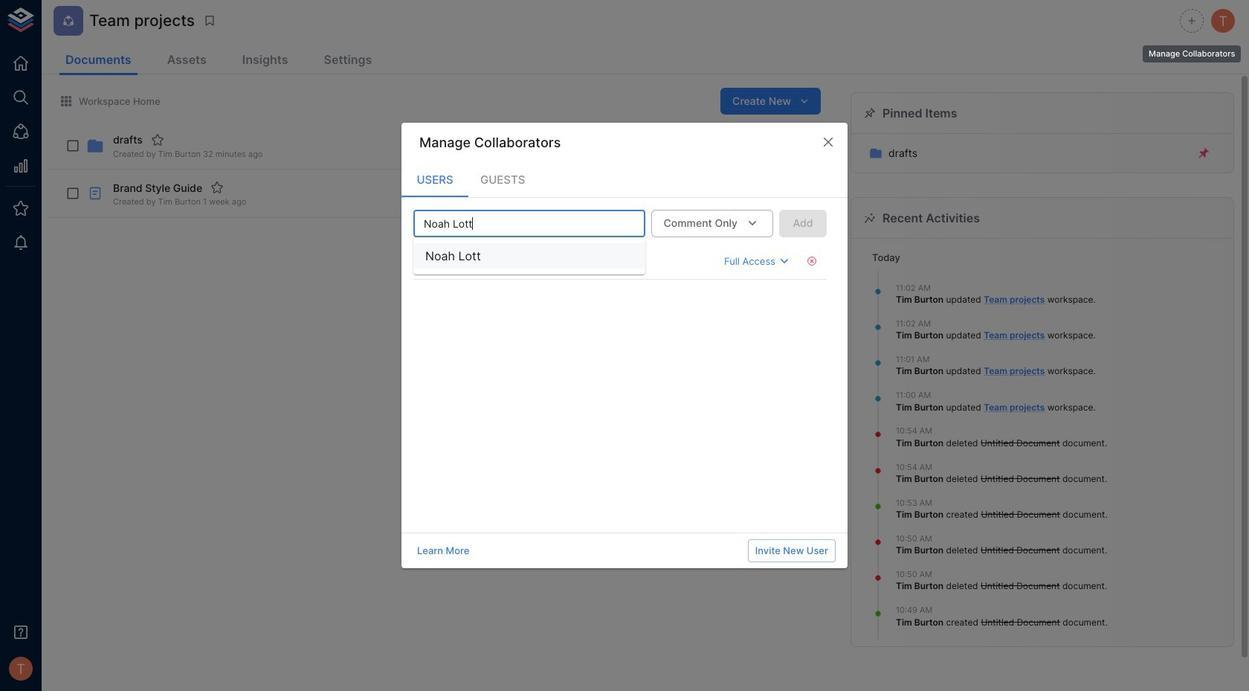 Task type: vqa. For each thing, say whether or not it's contained in the screenshot.
Favorite icon
yes



Task type: locate. For each thing, give the bounding box(es) containing it.
favorite image
[[151, 133, 164, 147], [211, 181, 224, 194]]

tab list
[[402, 162, 848, 197]]

dialog
[[402, 123, 848, 568]]

option
[[414, 243, 646, 269]]

bookmark image
[[203, 14, 217, 28]]

list box
[[414, 237, 646, 275]]

Search to Add Users... text field
[[418, 214, 617, 233]]

1 vertical spatial favorite image
[[211, 181, 224, 194]]

tooltip
[[1142, 35, 1243, 64]]

0 horizontal spatial favorite image
[[151, 133, 164, 147]]

0 vertical spatial favorite image
[[151, 133, 164, 147]]



Task type: describe. For each thing, give the bounding box(es) containing it.
unpin image
[[1198, 147, 1211, 160]]

1 horizontal spatial favorite image
[[211, 181, 224, 194]]



